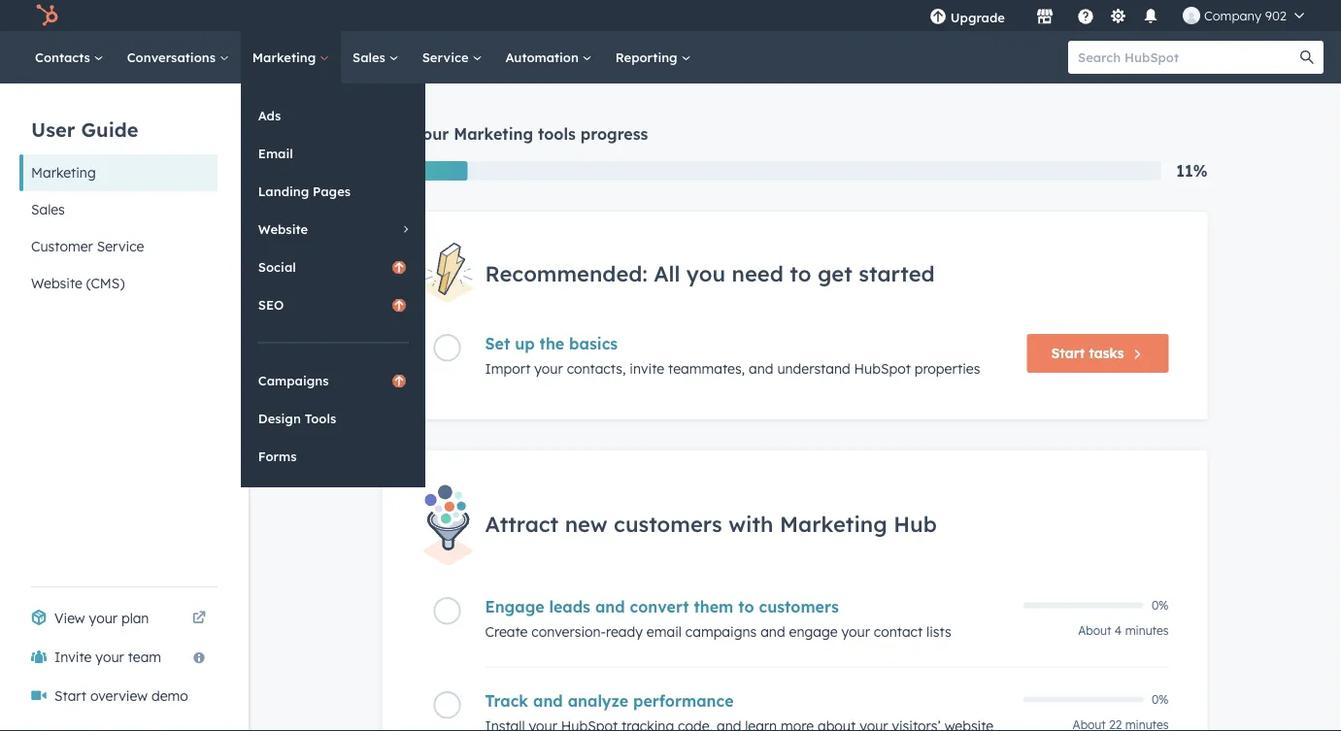 Task type: vqa. For each thing, say whether or not it's contained in the screenshot.
Hub
yes



Task type: describe. For each thing, give the bounding box(es) containing it.
company 902 button
[[1172, 0, 1317, 31]]

marketing inside button
[[31, 164, 96, 181]]

and right "track"
[[533, 691, 563, 711]]

leads
[[550, 597, 591, 616]]

your inside invite your team button
[[96, 649, 124, 666]]

social link
[[241, 249, 425, 286]]

contacts,
[[567, 361, 626, 378]]

company 902
[[1205, 7, 1287, 23]]

new
[[565, 511, 608, 537]]

email
[[258, 145, 293, 161]]

engage
[[485, 597, 545, 616]]

team
[[128, 649, 161, 666]]

user guide views element
[[19, 84, 218, 302]]

your inside engage leads and convert them to customers create conversion-ready email campaigns and engage your contact lists
[[842, 623, 871, 640]]

settings image
[[1110, 8, 1128, 26]]

marketing link
[[241, 31, 341, 84]]

start overview demo
[[54, 688, 188, 705]]

service inside button
[[97, 238, 144, 255]]

all
[[654, 260, 681, 287]]

and down the engage leads and convert them to customers button
[[761, 623, 786, 640]]

guide
[[81, 117, 138, 141]]

landing
[[258, 183, 309, 199]]

analyze
[[568, 691, 629, 711]]

ads
[[258, 107, 281, 123]]

email link
[[241, 135, 425, 172]]

tools
[[305, 411, 336, 427]]

track and analyze performance
[[485, 691, 734, 711]]

track
[[485, 691, 529, 711]]

upgrade
[[951, 9, 1006, 25]]

help button
[[1070, 0, 1103, 31]]

invite your team button
[[19, 638, 218, 677]]

plan
[[121, 610, 149, 627]]

engage leads and convert them to customers button
[[485, 597, 1012, 616]]

reporting
[[616, 49, 682, 65]]

landing pages link
[[241, 173, 425, 210]]

start for start tasks
[[1052, 345, 1086, 362]]

website link
[[241, 211, 425, 248]]

upgrade image
[[930, 9, 947, 26]]

sales inside sales link
[[353, 49, 389, 65]]

website for website (cms)
[[31, 275, 82, 292]]

1 horizontal spatial to
[[790, 260, 812, 287]]

website (cms)
[[31, 275, 125, 292]]

demo
[[152, 688, 188, 705]]

seo
[[258, 297, 284, 313]]

marketplaces image
[[1037, 9, 1054, 26]]

set up the basics button
[[485, 334, 1012, 354]]

with
[[729, 511, 774, 537]]

view
[[54, 610, 85, 627]]

recommended:
[[485, 260, 648, 287]]

contacts
[[35, 49, 94, 65]]

the
[[540, 334, 565, 354]]

design tools
[[258, 411, 336, 427]]

user guide
[[31, 117, 138, 141]]

contacts link
[[23, 31, 115, 84]]

your inside set up the basics import your contacts, invite teammates, and understand hubspot properties
[[535, 361, 563, 378]]

and inside set up the basics import your contacts, invite teammates, and understand hubspot properties
[[749, 361, 774, 378]]

sales inside sales button
[[31, 201, 65, 218]]

sales button
[[19, 191, 218, 228]]

search button
[[1291, 41, 1324, 74]]

user
[[31, 117, 75, 141]]

0% for track and analyze performance
[[1152, 693, 1169, 707]]

4
[[1115, 623, 1123, 638]]

customer service
[[31, 238, 144, 255]]

0% for engage leads and convert them to customers
[[1152, 598, 1169, 613]]

campaigns
[[258, 373, 329, 389]]

teammates,
[[669, 361, 745, 378]]

settings link
[[1107, 5, 1131, 26]]

hub
[[894, 511, 937, 537]]

your inside the view your plan link
[[89, 610, 118, 627]]

up
[[515, 334, 535, 354]]

basics
[[570, 334, 618, 354]]

campaigns link
[[241, 362, 425, 399]]

hubspot link
[[23, 4, 73, 27]]

ads link
[[241, 97, 425, 134]]

and up "ready"
[[596, 597, 625, 616]]

seo link
[[241, 287, 425, 324]]

start overview demo link
[[19, 677, 218, 716]]

engage leads and convert them to customers create conversion-ready email campaigns and engage your contact lists
[[485, 597, 952, 640]]

to inside engage leads and convert them to customers create conversion-ready email campaigns and engage your contact lists
[[739, 597, 755, 616]]

menu containing company 902
[[916, 0, 1319, 31]]



Task type: locate. For each thing, give the bounding box(es) containing it.
automation
[[506, 49, 583, 65]]

to
[[790, 260, 812, 287], [739, 597, 755, 616]]

started
[[859, 260, 935, 287]]

forms link
[[241, 438, 425, 475]]

overview
[[90, 688, 148, 705]]

conversion-
[[532, 623, 606, 640]]

set up the basics import your contacts, invite teammates, and understand hubspot properties
[[485, 334, 981, 378]]

0 horizontal spatial start
[[54, 688, 86, 705]]

recommended: all you need to get started
[[485, 260, 935, 287]]

progress
[[581, 124, 648, 144]]

set
[[485, 334, 510, 354]]

service link
[[411, 31, 494, 84]]

tasks
[[1090, 345, 1125, 362]]

start tasks button
[[1028, 334, 1169, 373]]

website inside button
[[31, 275, 82, 292]]

link opens in a new window image
[[192, 607, 206, 631]]

start left tasks
[[1052, 345, 1086, 362]]

you
[[687, 260, 726, 287]]

menu
[[916, 0, 1319, 31]]

your left plan
[[89, 610, 118, 627]]

1 horizontal spatial service
[[422, 49, 473, 65]]

link opens in a new window image
[[192, 612, 206, 626]]

1 horizontal spatial website
[[258, 221, 308, 237]]

1 vertical spatial sales
[[31, 201, 65, 218]]

start inside button
[[1052, 345, 1086, 362]]

invite
[[630, 361, 665, 378]]

11%
[[1177, 161, 1208, 181]]

marketplaces button
[[1025, 0, 1066, 31]]

service
[[422, 49, 473, 65], [97, 238, 144, 255]]

mateo roberts image
[[1183, 7, 1201, 24]]

invite
[[54, 649, 92, 666]]

company
[[1205, 7, 1262, 23]]

website (cms) button
[[19, 265, 218, 302]]

1 0% from the top
[[1152, 598, 1169, 613]]

0 horizontal spatial website
[[31, 275, 82, 292]]

1 vertical spatial to
[[739, 597, 755, 616]]

website inside "marketing" menu
[[258, 221, 308, 237]]

your down the
[[535, 361, 563, 378]]

convert
[[630, 597, 689, 616]]

sales link
[[341, 31, 411, 84]]

start down invite
[[54, 688, 86, 705]]

design
[[258, 411, 301, 427]]

campaigns
[[686, 623, 757, 640]]

design tools link
[[241, 400, 425, 437]]

understand
[[778, 361, 851, 378]]

marketing left hub
[[780, 511, 888, 537]]

1 vertical spatial start
[[54, 688, 86, 705]]

your
[[535, 361, 563, 378], [89, 610, 118, 627], [842, 623, 871, 640], [96, 649, 124, 666]]

performance
[[634, 691, 734, 711]]

ready
[[606, 623, 643, 640]]

0%
[[1152, 598, 1169, 613], [1152, 693, 1169, 707]]

marketing up 'ads'
[[252, 49, 320, 65]]

1 horizontal spatial sales
[[353, 49, 389, 65]]

1 vertical spatial 0%
[[1152, 693, 1169, 707]]

1 vertical spatial website
[[31, 275, 82, 292]]

website
[[258, 221, 308, 237], [31, 275, 82, 292]]

need
[[732, 260, 784, 287]]

import
[[485, 361, 531, 378]]

notifications image
[[1143, 9, 1160, 26]]

customers inside engage leads and convert them to customers create conversion-ready email campaigns and engage your contact lists
[[759, 597, 839, 616]]

0 vertical spatial sales
[[353, 49, 389, 65]]

invite your team
[[54, 649, 161, 666]]

forms
[[258, 448, 297, 464]]

automation link
[[494, 31, 604, 84]]

0 vertical spatial to
[[790, 260, 812, 287]]

2 0% from the top
[[1152, 693, 1169, 707]]

0 horizontal spatial service
[[97, 238, 144, 255]]

contact
[[874, 623, 923, 640]]

help image
[[1077, 9, 1095, 26]]

reporting link
[[604, 31, 703, 84]]

get
[[818, 260, 853, 287]]

landing pages
[[258, 183, 351, 199]]

marketing
[[252, 49, 320, 65], [454, 124, 534, 144], [31, 164, 96, 181], [780, 511, 888, 537]]

customers right new
[[614, 511, 723, 537]]

attract new customers with marketing hub
[[485, 511, 937, 537]]

lists
[[927, 623, 952, 640]]

hubspot
[[855, 361, 911, 378]]

notifications button
[[1135, 0, 1168, 31]]

marketing right your
[[454, 124, 534, 144]]

your marketing tools progress progress bar
[[382, 161, 468, 181]]

Search HubSpot search field
[[1069, 41, 1307, 74]]

1 horizontal spatial start
[[1052, 345, 1086, 362]]

1 vertical spatial service
[[97, 238, 144, 255]]

view your plan link
[[19, 600, 218, 638]]

0 vertical spatial website
[[258, 221, 308, 237]]

0 vertical spatial customers
[[614, 511, 723, 537]]

0 vertical spatial service
[[422, 49, 473, 65]]

marketing menu
[[241, 84, 425, 488]]

and down set up the basics button
[[749, 361, 774, 378]]

your left team
[[96, 649, 124, 666]]

start tasks
[[1052, 345, 1125, 362]]

start for start overview demo
[[54, 688, 86, 705]]

0 horizontal spatial customers
[[614, 511, 723, 537]]

website down customer
[[31, 275, 82, 292]]

start
[[1052, 345, 1086, 362], [54, 688, 86, 705]]

email
[[647, 623, 682, 640]]

customer
[[31, 238, 93, 255]]

menu item
[[1019, 0, 1023, 31]]

1 horizontal spatial customers
[[759, 597, 839, 616]]

1 vertical spatial customers
[[759, 597, 839, 616]]

service down sales button
[[97, 238, 144, 255]]

0 horizontal spatial sales
[[31, 201, 65, 218]]

properties
[[915, 361, 981, 378]]

0% up minutes
[[1152, 598, 1169, 613]]

0% down minutes
[[1152, 693, 1169, 707]]

to right the them
[[739, 597, 755, 616]]

minutes
[[1126, 623, 1169, 638]]

about
[[1079, 623, 1112, 638]]

social
[[258, 259, 296, 275]]

sales up customer
[[31, 201, 65, 218]]

conversations
[[127, 49, 219, 65]]

and
[[749, 361, 774, 378], [596, 597, 625, 616], [761, 623, 786, 640], [533, 691, 563, 711]]

marketing down the user
[[31, 164, 96, 181]]

pages
[[313, 183, 351, 199]]

website down landing
[[258, 221, 308, 237]]

about 4 minutes
[[1079, 623, 1169, 638]]

sales up ads link
[[353, 49, 389, 65]]

0 vertical spatial start
[[1052, 345, 1086, 362]]

them
[[694, 597, 734, 616]]

website for website
[[258, 221, 308, 237]]

search image
[[1301, 51, 1315, 64]]

engage
[[789, 623, 838, 640]]

0 horizontal spatial to
[[739, 597, 755, 616]]

customers up "engage"
[[759, 597, 839, 616]]

conversations link
[[115, 31, 241, 84]]

your right "engage"
[[842, 623, 871, 640]]

your
[[413, 124, 449, 144]]

0 vertical spatial 0%
[[1152, 598, 1169, 613]]

to left get at top
[[790, 260, 812, 287]]

view your plan
[[54, 610, 149, 627]]

service right sales link
[[422, 49, 473, 65]]

hubspot image
[[35, 4, 58, 27]]



